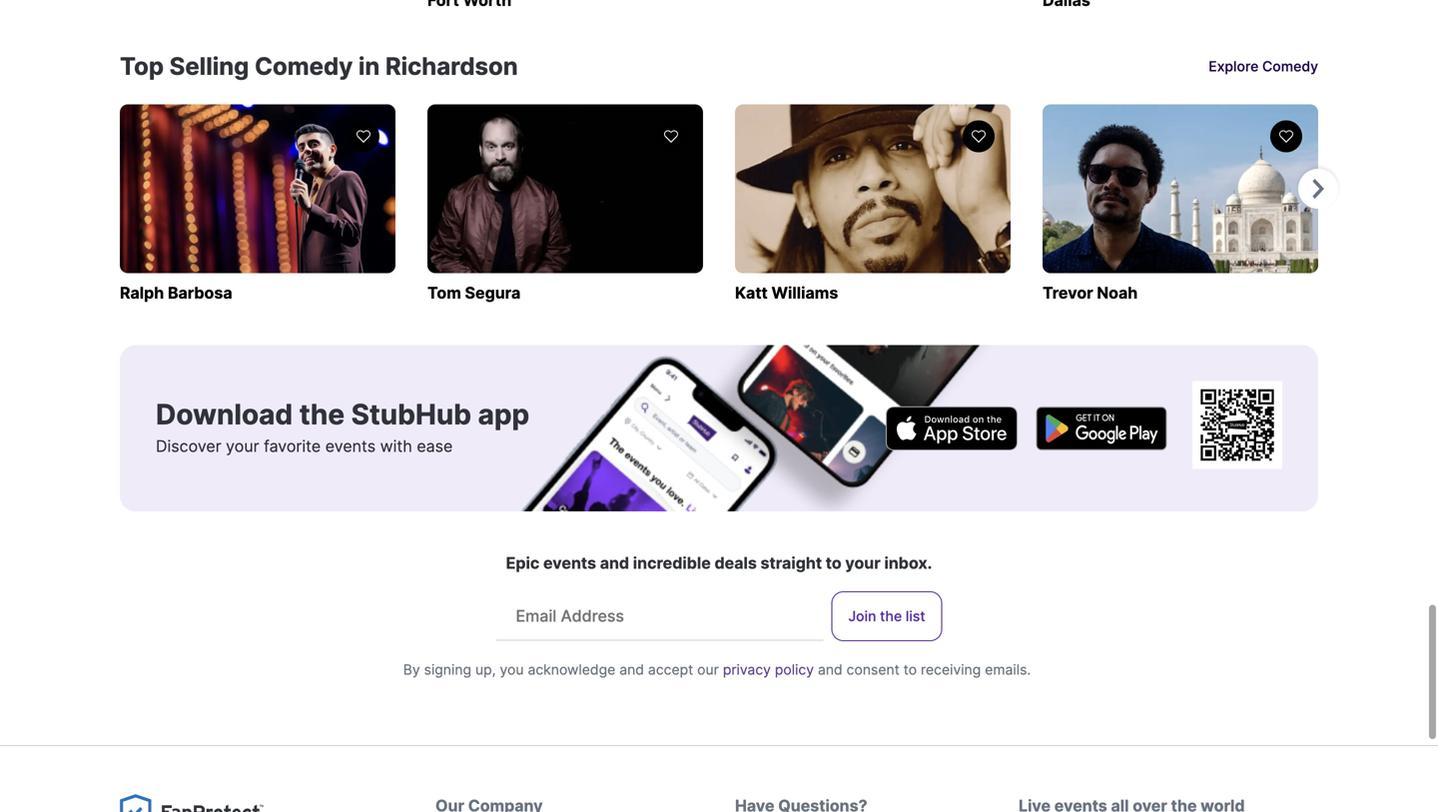Task type: describe. For each thing, give the bounding box(es) containing it.
download
[[156, 397, 293, 431]]

selling
[[169, 51, 249, 81]]

list
[[906, 608, 926, 625]]

join the list button
[[832, 591, 943, 641]]

you
[[500, 661, 524, 678]]

incredible
[[633, 553, 711, 573]]

ease
[[417, 436, 453, 456]]

download the stubhub app discover your favorite events with ease
[[156, 397, 530, 456]]

tom segura link
[[428, 104, 703, 305]]

and left incredible
[[600, 553, 629, 573]]

0 horizontal spatial comedy
[[255, 51, 353, 81]]

our
[[697, 661, 719, 678]]

ralph
[[120, 283, 164, 303]]

katt
[[735, 283, 768, 303]]

and left accept
[[620, 661, 644, 678]]

0 horizontal spatial to
[[826, 553, 842, 573]]

tom
[[428, 283, 461, 303]]

privacy
[[723, 661, 771, 678]]

straight
[[761, 553, 822, 573]]

comedy inside "link"
[[1263, 58, 1319, 75]]

inbox.
[[885, 553, 932, 573]]

join the list
[[849, 608, 926, 625]]

events inside download the stubhub app discover your favorite events with ease
[[325, 436, 376, 456]]

deals
[[715, 553, 757, 573]]

by
[[403, 661, 420, 678]]

with
[[380, 436, 412, 456]]

signing
[[424, 661, 472, 678]]

epic
[[506, 553, 540, 573]]

Email Address email field
[[500, 592, 824, 640]]

explore comedy link
[[1209, 56, 1319, 76]]

app
[[478, 397, 530, 431]]

policy
[[775, 661, 814, 678]]

williams
[[772, 283, 838, 303]]

by signing up, you acknowledge and accept our privacy policy and consent to receiving emails.
[[403, 661, 1031, 678]]



Task type: vqa. For each thing, say whether or not it's contained in the screenshot.
your to the top
yes



Task type: locate. For each thing, give the bounding box(es) containing it.
discover
[[156, 436, 221, 456]]

and
[[600, 553, 629, 573], [620, 661, 644, 678], [818, 661, 843, 678]]

the left list on the right bottom of page
[[880, 608, 902, 625]]

to right straight
[[826, 553, 842, 573]]

explore
[[1209, 58, 1259, 75]]

events left with
[[325, 436, 376, 456]]

the inside download the stubhub app discover your favorite events with ease
[[299, 397, 345, 431]]

0 horizontal spatial the
[[299, 397, 345, 431]]

stubhub
[[351, 397, 472, 431]]

richardson
[[385, 51, 518, 81]]

0 vertical spatial your
[[226, 436, 259, 456]]

in
[[358, 51, 380, 81]]

1 horizontal spatial to
[[904, 661, 917, 678]]

katt williams link
[[735, 104, 1011, 305]]

up,
[[475, 661, 496, 678]]

1 vertical spatial to
[[904, 661, 917, 678]]

barbosa
[[168, 283, 232, 303]]

comedy
[[255, 51, 353, 81], [1263, 58, 1319, 75]]

the
[[299, 397, 345, 431], [880, 608, 902, 625]]

the for download
[[299, 397, 345, 431]]

trevor noah
[[1043, 283, 1138, 303]]

0 vertical spatial the
[[299, 397, 345, 431]]

0 horizontal spatial your
[[226, 436, 259, 456]]

the for join
[[880, 608, 902, 625]]

epic events and incredible deals straight to your inbox.
[[506, 553, 932, 573]]

your down download
[[226, 436, 259, 456]]

1 horizontal spatial the
[[880, 608, 902, 625]]

fan protect gurantee image
[[120, 794, 264, 812]]

0 vertical spatial to
[[826, 553, 842, 573]]

comedy left in
[[255, 51, 353, 81]]

and right policy
[[818, 661, 843, 678]]

to
[[826, 553, 842, 573], [904, 661, 917, 678]]

ralph barbosa
[[120, 283, 232, 303]]

1 horizontal spatial comedy
[[1263, 58, 1319, 75]]

1 horizontal spatial your
[[845, 553, 881, 573]]

consent
[[847, 661, 900, 678]]

top
[[120, 51, 164, 81]]

the up favorite
[[299, 397, 345, 431]]

acknowledge
[[528, 661, 616, 678]]

events
[[325, 436, 376, 456], [543, 553, 596, 573]]

your inside download the stubhub app discover your favorite events with ease
[[226, 436, 259, 456]]

to right consent
[[904, 661, 917, 678]]

join
[[849, 608, 876, 625]]

ralph barbosa link
[[120, 104, 396, 305]]

privacy policy link
[[723, 661, 814, 678]]

your left inbox.
[[845, 553, 881, 573]]

0 horizontal spatial events
[[325, 436, 376, 456]]

0 vertical spatial events
[[325, 436, 376, 456]]

trevor
[[1043, 283, 1093, 303]]

noah
[[1097, 283, 1138, 303]]

1 vertical spatial events
[[543, 553, 596, 573]]

scan this qr code with your phone to be sent to the app store to download the stubhub app image
[[1193, 381, 1283, 469]]

accept
[[648, 661, 693, 678]]

comedy right explore
[[1263, 58, 1319, 75]]

katt williams
[[735, 283, 838, 303]]

segura
[[465, 283, 521, 303]]

events right epic
[[543, 553, 596, 573]]

top selling comedy in richardson
[[120, 51, 518, 81]]

1 vertical spatial the
[[880, 608, 902, 625]]

1 horizontal spatial events
[[543, 553, 596, 573]]

explore comedy
[[1209, 58, 1319, 75]]

emails.
[[985, 661, 1031, 678]]

receiving
[[921, 661, 981, 678]]

your
[[226, 436, 259, 456], [845, 553, 881, 573]]

tom segura
[[428, 283, 521, 303]]

trevor noah link
[[1043, 104, 1319, 305]]

the inside button
[[880, 608, 902, 625]]

favorite
[[264, 436, 321, 456]]

1 vertical spatial your
[[845, 553, 881, 573]]



